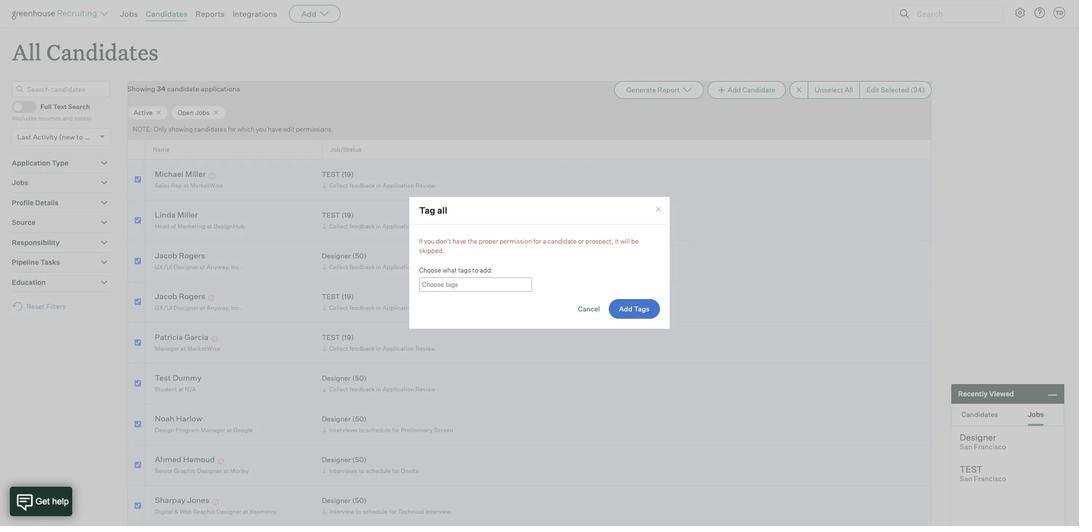 Task type: describe. For each thing, give the bounding box(es) containing it.
to for designer (50) interview to schedule for technical interview
[[356, 508, 362, 515]]

designer san francisco
[[960, 432, 1006, 452]]

3 feedback from the top
[[350, 263, 375, 271]]

ux/ui inside jacob rogers ux/ui designer at anyway, inc.
[[155, 263, 172, 271]]

reports link
[[195, 9, 225, 19]]

patricia
[[155, 332, 183, 342]]

schedule for hamoud
[[366, 467, 391, 475]]

ahmed
[[155, 455, 181, 465]]

1 review from the top
[[415, 182, 435, 189]]

head
[[155, 223, 170, 230]]

to for choose what tags to add:
[[472, 266, 478, 274]]

permission
[[500, 237, 532, 245]]

sharpay jones has been in technical interview for more than 14 days image
[[211, 500, 220, 505]]

last activity (new to old)
[[17, 133, 97, 141]]

6 collect feedback in application review link from the top
[[320, 385, 438, 394]]

(19) for miller
[[342, 170, 354, 179]]

ahmed hamoud link
[[155, 455, 215, 466]]

linda miller link
[[155, 210, 198, 221]]

1 jacob rogers link from the top
[[155, 251, 205, 262]]

generate
[[627, 86, 656, 94]]

pipeline tasks
[[12, 258, 60, 266]]

2 interview from the left
[[426, 508, 451, 515]]

san for test
[[960, 475, 973, 484]]

be
[[631, 237, 639, 245]]

4 collect feedback in application review link from the top
[[320, 303, 438, 313]]

edit selected (34) link
[[860, 81, 932, 99]]

patricia garcia
[[155, 332, 208, 342]]

at right "rep"
[[183, 182, 189, 189]]

(new
[[59, 133, 75, 141]]

manager inside noah harlow design program manager at google
[[201, 427, 225, 434]]

1 interview from the left
[[329, 508, 355, 515]]

(50) inside "designer (50) interviews to schedule for onsite"
[[352, 456, 367, 464]]

and
[[63, 115, 73, 122]]

all
[[437, 205, 447, 216]]

if you don't have the proper permission for a candidate or prospect, it will be skipped.
[[419, 237, 639, 255]]

add candidate
[[728, 86, 776, 94]]

note:
[[133, 126, 152, 133]]

add for add
[[301, 9, 317, 19]]

michael
[[155, 169, 184, 179]]

jacob rogers has been in application review for more than 5 days image
[[207, 296, 216, 301]]

4 review from the top
[[415, 304, 435, 312]]

add for add tags
[[619, 305, 633, 313]]

1 vertical spatial candidates
[[46, 37, 158, 66]]

schedule for jones
[[363, 508, 388, 515]]

jobs link
[[120, 9, 138, 19]]

(34)
[[911, 86, 925, 94]]

0 vertical spatial you
[[256, 126, 266, 133]]

interviews for designer (50) interviews to schedule for preliminary screen
[[329, 427, 358, 434]]

test (19) collect feedback in application review for patricia garcia
[[322, 333, 435, 352]]

5 collect feedback in application review link from the top
[[320, 344, 438, 353]]

integrations
[[233, 9, 277, 19]]

edit
[[867, 86, 880, 94]]

miller for linda
[[177, 210, 198, 220]]

note: only showing candidates for which you have edit permissions.
[[133, 126, 333, 133]]

sales
[[155, 182, 170, 189]]

none text field inside tag all dialog
[[420, 279, 529, 291]]

digital & web graphic designer at xeometry
[[155, 508, 277, 515]]

2 collect from the top
[[329, 223, 348, 230]]

for for designer (50) interviews to schedule for preliminary screen
[[392, 427, 400, 434]]

rep
[[171, 182, 182, 189]]

selected
[[881, 86, 909, 94]]

rogers for jacob rogers ux/ui designer at anyway, inc.
[[179, 251, 205, 261]]

candidate
[[743, 86, 776, 94]]

proper
[[479, 237, 498, 245]]

generate report button
[[614, 81, 704, 99]]

you inside if you don't have the proper permission for a candidate or prospect, it will be skipped.
[[424, 237, 435, 245]]

at inside the linda miller head of marketing at designhub
[[207, 223, 212, 230]]

(50) for rogers
[[352, 252, 367, 260]]

add:
[[480, 266, 493, 274]]

candidates link
[[146, 9, 188, 19]]

tag
[[419, 205, 435, 216]]

x
[[797, 86, 802, 94]]

test
[[155, 373, 171, 383]]

tags
[[634, 305, 650, 313]]

choose
[[419, 266, 441, 274]]

full
[[40, 103, 52, 111]]

last
[[17, 133, 31, 141]]

tag all dialog
[[409, 197, 670, 330]]

test (19) collect feedback in application review for michael miller
[[322, 170, 435, 189]]

last activity (new to old) option
[[17, 133, 97, 141]]

showing 34 candidate applications
[[127, 85, 240, 93]]

designhub
[[214, 223, 245, 230]]

dummy
[[173, 373, 202, 383]]

technical
[[398, 508, 424, 515]]

5 feedback from the top
[[350, 345, 375, 352]]

profile
[[12, 198, 34, 207]]

0 vertical spatial manager
[[155, 345, 179, 352]]

education
[[12, 278, 46, 286]]

6 collect from the top
[[329, 386, 348, 393]]

miller for michael
[[185, 169, 206, 179]]

for for designer (50) interview to schedule for technical interview
[[389, 508, 397, 515]]

0 vertical spatial have
[[268, 126, 282, 133]]

configure image
[[1014, 7, 1026, 19]]

senior
[[155, 467, 173, 475]]

add tags
[[619, 305, 650, 313]]

2 inc. from the top
[[231, 304, 241, 312]]

jacob for jacob rogers ux/ui designer at anyway, inc.
[[155, 251, 177, 261]]

cancel
[[578, 305, 600, 313]]

checkmark image
[[16, 103, 24, 110]]

filters
[[46, 302, 66, 311]]

viewed
[[989, 390, 1014, 398]]

it
[[615, 237, 619, 245]]

interview to schedule for technical interview link
[[320, 507, 454, 516]]

harlow
[[176, 414, 202, 424]]

2 (19) from the top
[[342, 211, 354, 219]]

5 in from the top
[[376, 345, 381, 352]]

profile details
[[12, 198, 58, 207]]

edit selected (34)
[[867, 86, 925, 94]]

ahmed hamoud
[[155, 455, 215, 465]]

designer (50) interview to schedule for technical interview
[[322, 497, 451, 515]]

2 in from the top
[[376, 223, 381, 230]]

add candidate link
[[708, 81, 786, 99]]

designer inside designer (50) interview to schedule for technical interview
[[322, 497, 351, 505]]

3 collect feedback in application review link from the top
[[320, 262, 438, 272]]

add tags button
[[609, 299, 660, 319]]

1 feedback from the top
[[350, 182, 375, 189]]

add for add candidate
[[728, 86, 741, 94]]

student
[[155, 386, 177, 393]]

5 review from the top
[[415, 345, 435, 352]]

program
[[175, 427, 200, 434]]

4 in from the top
[[376, 304, 381, 312]]

4 feedback from the top
[[350, 304, 375, 312]]

jacob rogers
[[155, 292, 205, 301]]

6 feedback from the top
[[350, 386, 375, 393]]

skipped.
[[419, 247, 444, 255]]

interviews to schedule for preliminary screen link
[[320, 426, 456, 435]]

jacob for jacob rogers
[[155, 292, 177, 301]]

3 collect from the top
[[329, 263, 348, 271]]

0 horizontal spatial all
[[12, 37, 41, 66]]

2 jacob rogers link from the top
[[155, 292, 205, 303]]

designer inside "designer (50) interviews to schedule for onsite"
[[322, 456, 351, 464]]

search
[[68, 103, 90, 111]]

4 collect from the top
[[329, 304, 348, 312]]

inc. inside jacob rogers ux/ui designer at anyway, inc.
[[231, 263, 241, 271]]

(19) for garcia
[[342, 333, 354, 342]]

test dummy link
[[155, 373, 202, 385]]

type
[[52, 159, 68, 167]]

sales rep at marketwise
[[155, 182, 223, 189]]

(50) inside designer (50) interview to schedule for technical interview
[[352, 497, 367, 505]]

reset
[[27, 302, 45, 311]]

test for patricia garcia
[[322, 333, 340, 342]]

designer inside jacob rogers ux/ui designer at anyway, inc.
[[174, 263, 199, 271]]

0 vertical spatial candidates
[[146, 9, 188, 19]]

tags
[[458, 266, 471, 274]]

1 horizontal spatial all
[[845, 86, 853, 94]]

n/a
[[185, 386, 196, 393]]



Task type: vqa. For each thing, say whether or not it's contained in the screenshot.
the Application associated with 5th COLLECT FEEDBACK IN APPLICATION REVIEW link from the bottom of the page
yes



Task type: locate. For each thing, give the bounding box(es) containing it.
2 test (19) collect feedback in application review from the top
[[322, 211, 435, 230]]

1 vertical spatial designer (50) collect feedback in application review
[[322, 374, 435, 393]]

tag all
[[419, 205, 447, 216]]

3 test (19) collect feedback in application review from the top
[[322, 293, 435, 312]]

graphic
[[174, 467, 196, 475], [193, 508, 215, 515]]

td
[[1056, 9, 1064, 16]]

0 vertical spatial marketwise
[[190, 182, 223, 189]]

3 in from the top
[[376, 263, 381, 271]]

None checkbox
[[135, 176, 141, 183], [135, 380, 141, 387], [135, 462, 141, 468], [135, 503, 141, 509], [135, 176, 141, 183], [135, 380, 141, 387], [135, 462, 141, 468], [135, 503, 141, 509]]

graphic down the jones
[[193, 508, 215, 515]]

candidate inside if you don't have the proper permission for a candidate or prospect, it will be skipped.
[[548, 237, 577, 245]]

interviews inside "designer (50) interviews to schedule for onsite"
[[329, 467, 358, 475]]

designer (50) collect feedback in application review for test dummy
[[322, 374, 435, 393]]

1 horizontal spatial add
[[619, 305, 633, 313]]

to for designer (50) interviews to schedule for onsite
[[359, 467, 365, 475]]

candidate reports are now available! apply filters and select "view in app" element
[[614, 81, 704, 99]]

at left 'n/a'
[[178, 386, 184, 393]]

what
[[443, 266, 457, 274]]

open
[[178, 108, 194, 116]]

1 inc. from the top
[[231, 263, 241, 271]]

4 (50) from the top
[[352, 456, 367, 464]]

sharpay jones
[[155, 496, 209, 505]]

add inside add popup button
[[301, 9, 317, 19]]

all candidates
[[12, 37, 158, 66]]

2 (50) from the top
[[352, 374, 367, 383]]

at left google
[[227, 427, 232, 434]]

for for designer (50) interviews to schedule for onsite
[[392, 467, 400, 475]]

san up 'test san francisco'
[[960, 443, 973, 452]]

0 horizontal spatial manager
[[155, 345, 179, 352]]

1 anyway, from the top
[[207, 263, 230, 271]]

anyway, down jacob rogers has been in application review for more than 5 days image
[[207, 304, 230, 312]]

anyway, inside jacob rogers ux/ui designer at anyway, inc.
[[207, 263, 230, 271]]

2 feedback from the top
[[350, 223, 375, 230]]

patricia garcia has been in application review for more than 5 days image
[[210, 336, 219, 342]]

showing
[[168, 126, 193, 133]]

1 vertical spatial anyway,
[[207, 304, 230, 312]]

applications
[[201, 85, 240, 93]]

to up "designer (50) interviews to schedule for onsite"
[[359, 427, 365, 434]]

1 vertical spatial you
[[424, 237, 435, 245]]

2 horizontal spatial add
[[728, 86, 741, 94]]

schedule inside "designer (50) interviews to schedule for onsite"
[[366, 467, 391, 475]]

report
[[658, 86, 680, 94]]

1 jacob from the top
[[155, 251, 177, 261]]

jobs
[[120, 9, 138, 19], [195, 108, 210, 116], [12, 178, 28, 187], [1028, 410, 1044, 418]]

you right the if
[[424, 237, 435, 245]]

test inside 'test san francisco'
[[960, 464, 983, 475]]

2 collect feedback in application review link from the top
[[320, 222, 438, 231]]

miller up marketing
[[177, 210, 198, 220]]

inc.
[[231, 263, 241, 271], [231, 304, 241, 312]]

designer (50) collect feedback in application review down the if
[[322, 252, 435, 271]]

morley
[[230, 467, 249, 475]]

marketwise
[[190, 182, 223, 189], [187, 345, 220, 352]]

1 vertical spatial marketwise
[[187, 345, 220, 352]]

digital
[[155, 508, 173, 515]]

schedule inside designer (50) interview to schedule for technical interview
[[363, 508, 388, 515]]

1 in from the top
[[376, 182, 381, 189]]

at right marketing
[[207, 223, 212, 230]]

candidate right a
[[548, 237, 577, 245]]

noah harlow design program manager at google
[[155, 414, 253, 434]]

interviews for designer (50) interviews to schedule for onsite
[[329, 467, 358, 475]]

close image
[[655, 206, 663, 214]]

2 designer (50) collect feedback in application review from the top
[[322, 374, 435, 393]]

job/status
[[330, 146, 362, 153]]

2 anyway, from the top
[[207, 304, 230, 312]]

feedback
[[350, 182, 375, 189], [350, 223, 375, 230], [350, 263, 375, 271], [350, 304, 375, 312], [350, 345, 375, 352], [350, 386, 375, 393]]

candidates right 'jobs' link
[[146, 9, 188, 19]]

1 interviews from the top
[[329, 427, 358, 434]]

test for michael miller
[[322, 170, 340, 179]]

0 vertical spatial ux/ui
[[155, 263, 172, 271]]

add inside add tags button
[[619, 305, 633, 313]]

source
[[12, 218, 35, 227]]

1 vertical spatial jacob rogers link
[[155, 292, 205, 303]]

2 san from the top
[[960, 475, 973, 484]]

activity
[[33, 133, 58, 141]]

to for last activity (new to old)
[[76, 133, 83, 141]]

san inside designer san francisco
[[960, 443, 973, 452]]

candidates
[[146, 9, 188, 19], [46, 37, 158, 66]]

td button
[[1054, 7, 1065, 19]]

marketwise down garcia
[[187, 345, 220, 352]]

schedule left onsite
[[366, 467, 391, 475]]

application type
[[12, 159, 68, 167]]

1 (50) from the top
[[352, 252, 367, 260]]

design
[[155, 427, 174, 434]]

francisco down designer san francisco
[[974, 475, 1006, 484]]

jacob inside jacob rogers ux/ui designer at anyway, inc.
[[155, 251, 177, 261]]

None text field
[[420, 279, 529, 291]]

interviews to schedule for onsite link
[[320, 466, 421, 476]]

san inside 'test san francisco'
[[960, 475, 973, 484]]

ux/ui up jacob rogers
[[155, 263, 172, 271]]

2 vertical spatial schedule
[[363, 508, 388, 515]]

1 vertical spatial have
[[453, 237, 467, 245]]

unselect
[[815, 86, 843, 94]]

generate report
[[627, 86, 680, 94]]

0 vertical spatial add
[[301, 9, 317, 19]]

(50) inside designer (50) interviews to schedule for preliminary screen
[[352, 415, 367, 423]]

francisco for designer
[[974, 443, 1006, 452]]

1 vertical spatial san
[[960, 475, 973, 484]]

at inside noah harlow design program manager at google
[[227, 427, 232, 434]]

ahmed hamoud has been in onsite for more than 21 days image
[[216, 459, 225, 465]]

designer inside designer (50) interviews to schedule for preliminary screen
[[322, 415, 351, 423]]

designer inside designer san francisco
[[960, 432, 996, 443]]

prospect,
[[586, 237, 614, 245]]

2 ux/ui from the top
[[155, 304, 172, 312]]

4 test (19) collect feedback in application review from the top
[[322, 333, 435, 352]]

0 vertical spatial jacob rogers link
[[155, 251, 205, 262]]

schedule inside designer (50) interviews to schedule for preliminary screen
[[366, 427, 391, 434]]

manager right program
[[201, 427, 225, 434]]

all right the unselect
[[845, 86, 853, 94]]

francisco for test
[[974, 475, 1006, 484]]

1 test (19) collect feedback in application review from the top
[[322, 170, 435, 189]]

0 vertical spatial graphic
[[174, 467, 196, 475]]

6 review from the top
[[415, 386, 435, 393]]

web
[[180, 508, 192, 515]]

0 horizontal spatial you
[[256, 126, 266, 133]]

for inside if you don't have the proper permission for a candidate or prospect, it will be skipped.
[[534, 237, 541, 245]]

3 (19) from the top
[[342, 293, 354, 301]]

sharpay jones link
[[155, 496, 209, 507]]

for left onsite
[[392, 467, 400, 475]]

responsibility
[[12, 238, 60, 247]]

test for jacob rogers
[[322, 293, 340, 301]]

full text search (includes resumes and notes)
[[12, 103, 91, 122]]

1 horizontal spatial candidate
[[548, 237, 577, 245]]

0 vertical spatial inc.
[[231, 263, 241, 271]]

to left the old)
[[76, 133, 83, 141]]

to for designer (50) interviews to schedule for preliminary screen
[[359, 427, 365, 434]]

1 collect feedback in application review link from the top
[[320, 181, 438, 190]]

anyway, up jacob rogers has been in application review for more than 5 days image
[[207, 263, 230, 271]]

(50) for dummy
[[352, 374, 367, 383]]

1 vertical spatial jacob
[[155, 292, 177, 301]]

michael miller has been in application review for more than 5 days image
[[208, 173, 216, 179]]

at down jacob rogers
[[200, 304, 205, 312]]

0 vertical spatial francisco
[[974, 443, 1006, 452]]

2 francisco from the top
[[974, 475, 1006, 484]]

1 vertical spatial candidate
[[548, 237, 577, 245]]

tasks
[[40, 258, 60, 266]]

1 vertical spatial inc.
[[231, 304, 241, 312]]

schedule up "designer (50) interviews to schedule for onsite"
[[366, 427, 391, 434]]

3 review from the top
[[415, 263, 435, 271]]

ux/ui designer at anyway, inc.
[[155, 304, 241, 312]]

name
[[153, 146, 170, 153]]

details
[[35, 198, 58, 207]]

None checkbox
[[135, 217, 141, 223], [135, 258, 141, 264], [135, 299, 141, 305], [135, 339, 141, 346], [135, 421, 141, 427], [135, 217, 141, 223], [135, 258, 141, 264], [135, 299, 141, 305], [135, 339, 141, 346], [135, 421, 141, 427]]

rogers down marketing
[[179, 251, 205, 261]]

to inside "designer (50) interviews to schedule for onsite"
[[359, 467, 365, 475]]

to inside designer (50) interview to schedule for technical interview
[[356, 508, 362, 515]]

1 vertical spatial all
[[845, 86, 853, 94]]

1 vertical spatial ux/ui
[[155, 304, 172, 312]]

hamoud
[[183, 455, 215, 465]]

1 vertical spatial graphic
[[193, 508, 215, 515]]

&
[[174, 508, 178, 515]]

at left xeometry
[[243, 508, 248, 515]]

at inside jacob rogers ux/ui designer at anyway, inc.
[[200, 263, 205, 271]]

5 (50) from the top
[[352, 497, 367, 505]]

san down designer san francisco
[[960, 475, 973, 484]]

designer (50) collect feedback in application review
[[322, 252, 435, 271], [322, 374, 435, 393]]

jacob down head
[[155, 251, 177, 261]]

linda
[[155, 210, 176, 220]]

sharpay
[[155, 496, 185, 505]]

collect
[[329, 182, 348, 189], [329, 223, 348, 230], [329, 263, 348, 271], [329, 304, 348, 312], [329, 345, 348, 352], [329, 386, 348, 393]]

a
[[543, 237, 546, 245]]

rogers for jacob rogers
[[179, 292, 205, 301]]

0 vertical spatial anyway,
[[207, 263, 230, 271]]

add
[[301, 9, 317, 19], [728, 86, 741, 94], [619, 305, 633, 313]]

designer (50) collect feedback in application review for jacob rogers
[[322, 252, 435, 271]]

schedule left technical
[[363, 508, 388, 515]]

2 vertical spatial add
[[619, 305, 633, 313]]

miller inside the linda miller head of marketing at designhub
[[177, 210, 198, 220]]

0 vertical spatial candidate
[[167, 85, 199, 93]]

michael miller
[[155, 169, 206, 179]]

to right tags
[[472, 266, 478, 274]]

candidate right 34
[[167, 85, 199, 93]]

graphic down ahmed hamoud link
[[174, 467, 196, 475]]

text
[[53, 103, 67, 111]]

miller up sales rep at marketwise
[[185, 169, 206, 179]]

2 rogers from the top
[[179, 292, 205, 301]]

1 designer (50) collect feedback in application review from the top
[[322, 252, 435, 271]]

jacob rogers ux/ui designer at anyway, inc.
[[155, 251, 241, 271]]

0 vertical spatial schedule
[[366, 427, 391, 434]]

for left which
[[228, 126, 236, 133]]

interviews
[[329, 427, 358, 434], [329, 467, 358, 475]]

for
[[228, 126, 236, 133], [534, 237, 541, 245], [392, 427, 400, 434], [392, 467, 400, 475], [389, 508, 397, 515]]

to up designer (50) interview to schedule for technical interview
[[359, 467, 365, 475]]

preliminary
[[401, 427, 433, 434]]

ux/ui down jacob rogers
[[155, 304, 172, 312]]

1 rogers from the top
[[179, 251, 205, 261]]

0 vertical spatial san
[[960, 443, 973, 452]]

manager
[[155, 345, 179, 352], [201, 427, 225, 434]]

rogers inside jacob rogers ux/ui designer at anyway, inc.
[[179, 251, 205, 261]]

to inside tag all dialog
[[472, 266, 478, 274]]

1 vertical spatial miller
[[177, 210, 198, 220]]

recently
[[958, 390, 988, 398]]

all down the greenhouse recruiting image
[[12, 37, 41, 66]]

marketwise down michael miller has been in application review for more than 5 days icon
[[190, 182, 223, 189]]

0 vertical spatial jacob
[[155, 251, 177, 261]]

reset filters
[[27, 302, 66, 311]]

0 vertical spatial rogers
[[179, 251, 205, 261]]

1 (19) from the top
[[342, 170, 354, 179]]

1 ux/ui from the top
[[155, 263, 172, 271]]

Search text field
[[915, 7, 994, 21]]

add inside add candidate link
[[728, 86, 741, 94]]

cancel link
[[578, 305, 600, 313]]

0 vertical spatial designer (50) collect feedback in application review
[[322, 252, 435, 271]]

rogers up ux/ui designer at anyway, inc.
[[179, 292, 205, 301]]

candidate
[[167, 85, 199, 93], [548, 237, 577, 245]]

test (19) collect feedback in application review for jacob rogers
[[322, 293, 435, 312]]

for left technical
[[389, 508, 397, 515]]

application
[[12, 159, 50, 167], [383, 182, 414, 189], [383, 223, 414, 230], [383, 263, 414, 271], [383, 304, 414, 312], [383, 345, 414, 352], [383, 386, 414, 393]]

for left a
[[534, 237, 541, 245]]

1 vertical spatial interviews
[[329, 467, 358, 475]]

0 vertical spatial all
[[12, 37, 41, 66]]

francisco inside designer san francisco
[[974, 443, 1006, 452]]

test san francisco
[[960, 464, 1006, 484]]

at inside test dummy student at n/a
[[178, 386, 184, 393]]

for inside designer (50) interview to schedule for technical interview
[[389, 508, 397, 515]]

at down "ahmed hamoud has been in onsite for more than 21 days" "icon"
[[223, 467, 229, 475]]

candidates down 'jobs' link
[[46, 37, 158, 66]]

have
[[268, 126, 282, 133], [453, 237, 467, 245]]

at down the patricia garcia link
[[181, 345, 186, 352]]

for inside "designer (50) interviews to schedule for onsite"
[[392, 467, 400, 475]]

(19) for rogers
[[342, 293, 354, 301]]

6 in from the top
[[376, 386, 381, 393]]

2 interviews from the top
[[329, 467, 358, 475]]

1 vertical spatial rogers
[[179, 292, 205, 301]]

have inside if you don't have the proper permission for a candidate or prospect, it will be skipped.
[[453, 237, 467, 245]]

designer (50) collect feedback in application review up designer (50) interviews to schedule for preliminary screen
[[322, 374, 435, 393]]

have left edit
[[268, 126, 282, 133]]

2 review from the top
[[415, 223, 435, 230]]

1 horizontal spatial have
[[453, 237, 467, 245]]

designer (50) interviews to schedule for preliminary screen
[[322, 415, 453, 434]]

michael miller link
[[155, 169, 206, 181]]

resumes
[[38, 115, 61, 122]]

to down interviews to schedule for onsite link
[[356, 508, 362, 515]]

jacob rogers link down of
[[155, 251, 205, 262]]

for inside designer (50) interviews to schedule for preliminary screen
[[392, 427, 400, 434]]

(50) for harlow
[[352, 415, 367, 423]]

1 vertical spatial schedule
[[366, 467, 391, 475]]

5 collect from the top
[[329, 345, 348, 352]]

1 horizontal spatial interview
[[426, 508, 451, 515]]

at up jacob rogers
[[200, 263, 205, 271]]

miller
[[185, 169, 206, 179], [177, 210, 198, 220]]

francisco up 'test san francisco'
[[974, 443, 1006, 452]]

all
[[12, 37, 41, 66], [845, 86, 853, 94]]

2 jacob from the top
[[155, 292, 177, 301]]

manager down patricia
[[155, 345, 179, 352]]

permissions.
[[296, 126, 333, 133]]

1 horizontal spatial you
[[424, 237, 435, 245]]

0 horizontal spatial candidate
[[167, 85, 199, 93]]

0 horizontal spatial add
[[301, 9, 317, 19]]

0 vertical spatial interviews
[[329, 427, 358, 434]]

have left the the
[[453, 237, 467, 245]]

0 horizontal spatial interview
[[329, 508, 355, 515]]

for left preliminary
[[392, 427, 400, 434]]

san for designer
[[960, 443, 973, 452]]

test
[[322, 170, 340, 179], [322, 211, 340, 219], [322, 293, 340, 301], [322, 333, 340, 342], [960, 464, 983, 475]]

jacob up ux/ui designer at anyway, inc.
[[155, 292, 177, 301]]

greenhouse recruiting image
[[12, 8, 100, 20]]

1 vertical spatial manager
[[201, 427, 225, 434]]

1 vertical spatial francisco
[[974, 475, 1006, 484]]

1 san from the top
[[960, 443, 973, 452]]

don't
[[436, 237, 451, 245]]

4 (19) from the top
[[342, 333, 354, 342]]

Search candidates field
[[12, 81, 110, 97]]

jacob rogers link up ux/ui designer at anyway, inc.
[[155, 292, 205, 303]]

1 vertical spatial add
[[728, 86, 741, 94]]

to inside designer (50) interviews to schedule for preliminary screen
[[359, 427, 365, 434]]

you right which
[[256, 126, 266, 133]]

reports
[[195, 9, 225, 19]]

candidates
[[194, 126, 227, 133]]

if
[[419, 237, 423, 245]]

1 francisco from the top
[[974, 443, 1006, 452]]

1 horizontal spatial manager
[[201, 427, 225, 434]]

0 horizontal spatial have
[[268, 126, 282, 133]]

collect feedback in application review link
[[320, 181, 438, 190], [320, 222, 438, 231], [320, 262, 438, 272], [320, 303, 438, 313], [320, 344, 438, 353], [320, 385, 438, 394]]

3 (50) from the top
[[352, 415, 367, 423]]

0 vertical spatial miller
[[185, 169, 206, 179]]

interviews inside designer (50) interviews to schedule for preliminary screen
[[329, 427, 358, 434]]

1 collect from the top
[[329, 182, 348, 189]]

francisco inside 'test san francisco'
[[974, 475, 1006, 484]]

edit
[[283, 126, 294, 133]]



